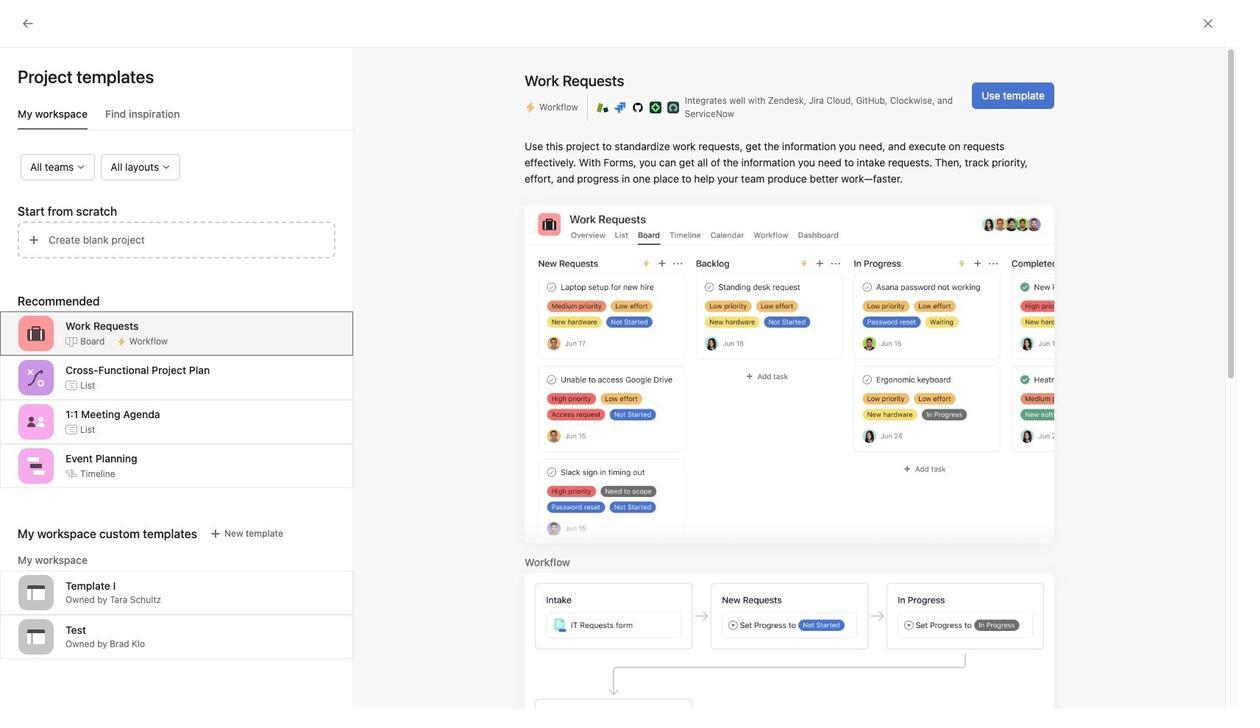 Task type: describe. For each thing, give the bounding box(es) containing it.
starred element
[[0, 234, 177, 381]]

completed image for first completed option from the bottom
[[723, 317, 740, 334]]

teams element
[[0, 529, 177, 582]]

global element
[[0, 36, 177, 124]]

zendesk image
[[597, 102, 609, 113]]

insights element
[[0, 134, 177, 234]]

close image
[[1203, 18, 1215, 29]]

1 completed checkbox from the top
[[723, 290, 740, 308]]

completed image for completed checkbox
[[723, 343, 740, 361]]

2 completed checkbox from the top
[[723, 317, 740, 334]]



Task type: locate. For each thing, give the bounding box(es) containing it.
completed image down completed image
[[723, 343, 740, 361]]

1:1 meeting agenda image
[[27, 413, 45, 431]]

0 vertical spatial completed checkbox
[[723, 290, 740, 308]]

completed image
[[723, 290, 740, 308]]

1 template image from the top
[[27, 584, 45, 602]]

event planning image
[[27, 457, 45, 475]]

tab list
[[18, 106, 353, 130]]

jira cloud image
[[615, 102, 626, 113]]

2 template image from the top
[[27, 628, 45, 646]]

0 vertical spatial list item
[[708, 286, 1143, 312]]

1 vertical spatial completed image
[[723, 343, 740, 361]]

list item
[[708, 286, 1143, 312], [708, 365, 1143, 392]]

1 list item from the top
[[708, 286, 1143, 312]]

servicenow image
[[668, 102, 679, 113]]

template image
[[27, 584, 45, 602], [27, 628, 45, 646]]

projects element
[[0, 381, 177, 529]]

1 vertical spatial template image
[[27, 628, 45, 646]]

0 vertical spatial completed image
[[723, 317, 740, 334]]

completed image
[[723, 317, 740, 334], [723, 343, 740, 361]]

work requests image
[[27, 325, 45, 342]]

github image
[[632, 102, 644, 113]]

go back image
[[22, 18, 34, 29]]

toolbar
[[278, 462, 677, 495]]

cross-functional project plan image
[[27, 369, 45, 387]]

clockwise image
[[650, 102, 662, 113]]

0 vertical spatial template image
[[27, 584, 45, 602]]

at mention image
[[525, 473, 537, 484]]

1 completed image from the top
[[723, 317, 740, 334]]

view profile image
[[726, 219, 761, 255]]

list box
[[445, 6, 798, 29]]

Completed checkbox
[[723, 290, 740, 308], [723, 317, 740, 334]]

1 vertical spatial list item
[[708, 365, 1143, 392]]

1 vertical spatial completed checkbox
[[723, 317, 740, 334]]

2 completed image from the top
[[723, 343, 740, 361]]

hide sidebar image
[[19, 12, 31, 24]]

Completed checkbox
[[723, 343, 740, 361]]

completed image up completed checkbox
[[723, 317, 740, 334]]

2 list item from the top
[[708, 365, 1143, 392]]



Task type: vqa. For each thing, say whether or not it's contained in the screenshot.
See details, My first portfolio image
no



